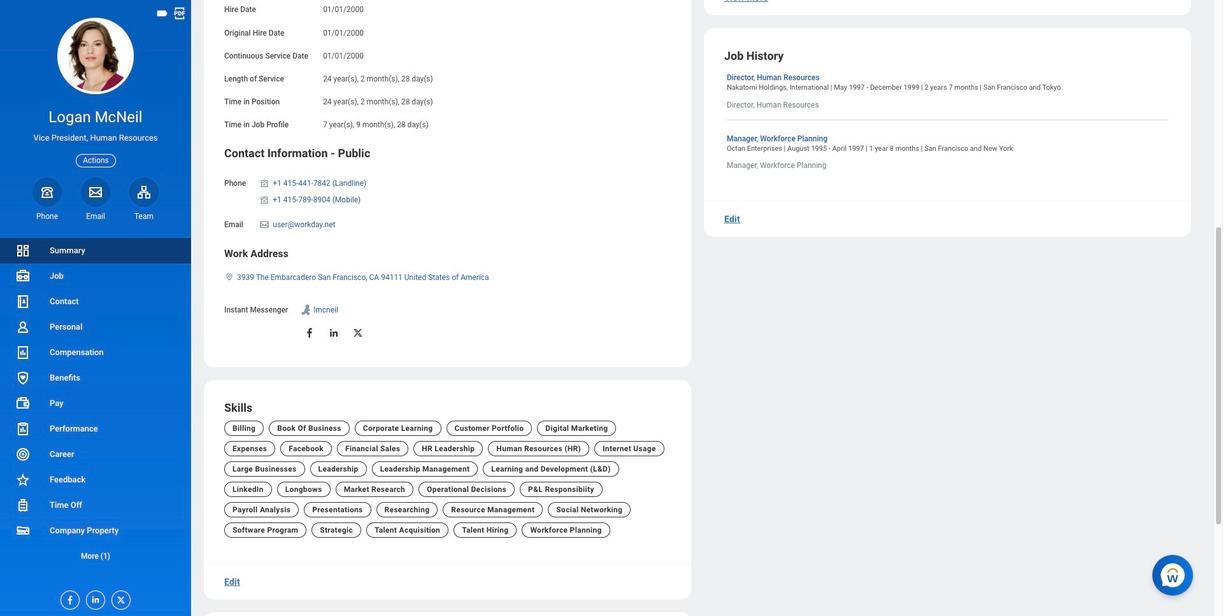 Task type: describe. For each thing, give the bounding box(es) containing it.
performance image
[[15, 422, 31, 437]]

mail image
[[88, 185, 103, 200]]

x image
[[112, 592, 126, 606]]

items selected list
[[259, 176, 387, 208]]

feedback image
[[15, 473, 31, 488]]

social media x image
[[353, 328, 364, 339]]

1 horizontal spatial facebook image
[[304, 328, 316, 339]]

career image
[[15, 447, 31, 463]]

2 phone image from the top
[[259, 195, 270, 205]]

pay image
[[15, 396, 31, 412]]

phone logan mcneil element
[[32, 211, 62, 222]]

mail image
[[259, 220, 270, 230]]

phone image
[[38, 185, 56, 200]]

compensation image
[[15, 345, 31, 361]]



Task type: locate. For each thing, give the bounding box(es) containing it.
phone image
[[259, 178, 270, 189], [259, 195, 270, 205]]

job image
[[15, 269, 31, 284]]

team logan mcneil element
[[129, 211, 159, 222]]

summary image
[[15, 243, 31, 259]]

group
[[224, 146, 671, 347]]

contact image
[[15, 294, 31, 310]]

facebook image left x icon
[[61, 592, 75, 606]]

1 vertical spatial phone image
[[259, 195, 270, 205]]

0 vertical spatial phone image
[[259, 178, 270, 189]]

email logan mcneil element
[[81, 211, 110, 222]]

aim image
[[300, 304, 312, 317]]

navigation pane region
[[0, 0, 191, 617]]

1 phone image from the top
[[259, 178, 270, 189]]

personal image
[[15, 320, 31, 335]]

1 vertical spatial facebook image
[[61, 592, 75, 606]]

list
[[0, 238, 191, 570]]

linkedin image inside 'navigation pane' region
[[87, 592, 101, 605]]

0 horizontal spatial facebook image
[[61, 592, 75, 606]]

company property image
[[15, 524, 31, 539]]

1 vertical spatial linkedin image
[[87, 592, 101, 605]]

linkedin image left x icon
[[87, 592, 101, 605]]

facebook image down aim icon
[[304, 328, 316, 339]]

location image
[[224, 273, 234, 282]]

linkedin image left social media x icon
[[328, 328, 340, 339]]

view printable version (pdf) image
[[173, 6, 187, 20]]

facebook image
[[304, 328, 316, 339], [61, 592, 75, 606]]

linkedin image
[[328, 328, 340, 339], [87, 592, 101, 605]]

1 horizontal spatial linkedin image
[[328, 328, 340, 339]]

0 horizontal spatial linkedin image
[[87, 592, 101, 605]]

tag image
[[155, 6, 169, 20]]

0 vertical spatial linkedin image
[[328, 328, 340, 339]]

facebook image inside 'navigation pane' region
[[61, 592, 75, 606]]

benefits image
[[15, 371, 31, 386]]

time off image
[[15, 498, 31, 514]]

view team image
[[136, 185, 152, 200]]

0 vertical spatial facebook image
[[304, 328, 316, 339]]



Task type: vqa. For each thing, say whether or not it's contained in the screenshot.
Close Environment Banner Icon
no



